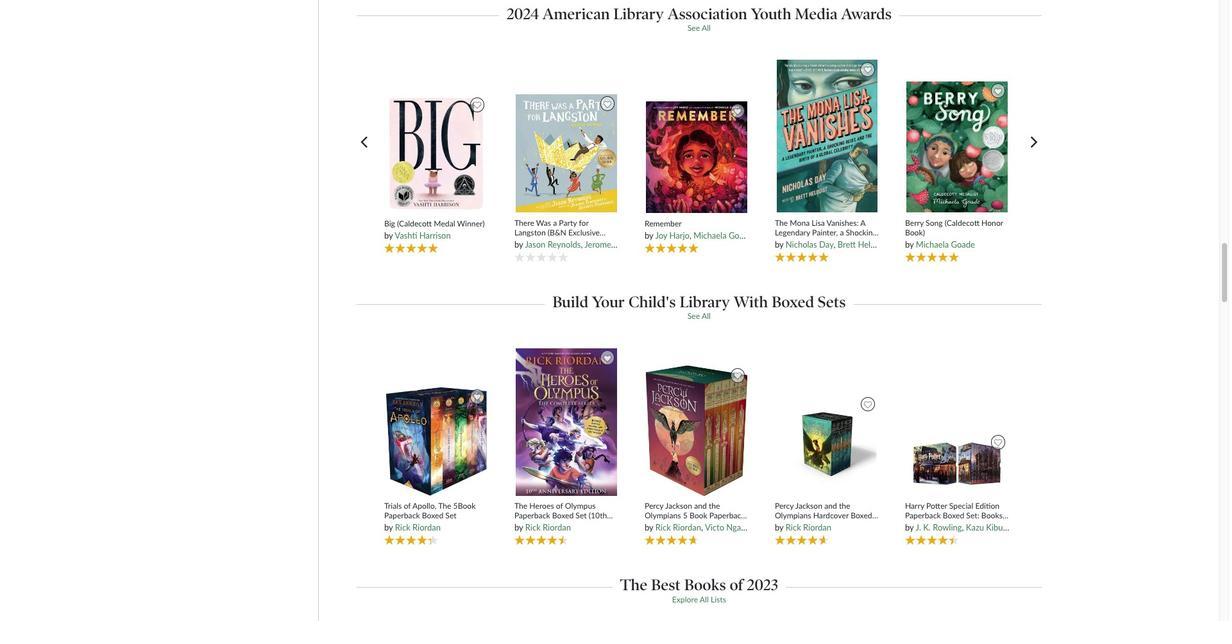 Task type: describe. For each thing, give the bounding box(es) containing it.
, left kazu
[[963, 523, 964, 533]]

child's
[[629, 293, 676, 311]]

the mona lisa vanishes: a legendary painter, a shocking heist, and the birth of a global celebrity image
[[776, 59, 879, 213]]

and inside the mona lisa vanishes: a legendary painter, a shocking heist, and the birth of a global celebrity
[[797, 238, 810, 247]]

4 rick from the left
[[786, 523, 802, 533]]

winner)
[[457, 219, 485, 228]]

awards
[[842, 5, 892, 23]]

percy jackson and the olympians hardcover boxed set, books 1-5 link
[[775, 501, 880, 530]]

rick riordan link for percy jackson and the olympians hardcover boxed set, books 1-5
[[786, 523, 832, 533]]

vanishes:
[[827, 218, 859, 228]]

global
[[775, 247, 797, 257]]

(illustrator) for by jason reynolds , jerome pumphrey (illustrator) ,
[[653, 240, 693, 250]]

reynolds
[[548, 240, 581, 250]]

ngai
[[727, 523, 744, 533]]

celebrity
[[799, 247, 831, 257]]

mona
[[790, 218, 810, 228]]

2 riordan from the left
[[543, 523, 571, 533]]

the for ,
[[709, 501, 721, 511]]

edition) inside the heroes of olympus paperback boxed set (10th anniversary edition)
[[557, 521, 584, 530]]

explore all lists link
[[673, 595, 727, 604]]

jerome
[[585, 240, 612, 250]]

helquist
[[858, 240, 889, 250]]

harry potter special edition paperback boxed set: books 1-7 image
[[906, 432, 1009, 497]]

nicholas day link
[[786, 240, 834, 250]]

apollo,
[[413, 501, 437, 511]]

the for heroes
[[515, 501, 528, 511]]

berry song (caldecott honor book) by michaela goade
[[906, 218, 1004, 250]]

there was a party for langston (b&n exclusive edition)
[[515, 218, 600, 247]]

of inside the heroes of olympus paperback boxed set (10th anniversary edition)
[[556, 501, 563, 511]]

riordan inside trials of apollo, the 5book paperback boxed set by rick riordan
[[413, 523, 441, 533]]

and for ,
[[695, 501, 707, 511]]

painter,
[[813, 228, 838, 237]]

there was a party for langston (b&n exclusive edition) link
[[515, 218, 619, 247]]

paperback inside trials of apollo, the 5book paperback boxed set by rick riordan
[[384, 511, 420, 521]]

exclusive inside there was a party for langston (b&n exclusive edition)
[[569, 228, 600, 237]]

the for mona
[[775, 218, 788, 228]]

big (caldecott medal winner) link
[[384, 219, 489, 228]]

of inside the mona lisa vanishes: a legendary painter, a shocking heist, and the birth of a global celebrity
[[844, 238, 851, 247]]

special
[[950, 501, 974, 511]]

nicholas
[[786, 240, 818, 250]]

5 inside percy jackson and the olympians hardcover boxed set, books 1-5
[[821, 521, 825, 530]]

all for library
[[702, 311, 711, 321]]

of inside trials of apollo, the 5book paperback boxed set by rick riordan
[[404, 501, 411, 511]]

j.
[[916, 523, 922, 533]]

media
[[795, 5, 838, 23]]

victo
[[705, 523, 725, 533]]

with
[[734, 293, 768, 311]]

anniversary
[[515, 521, 555, 530]]

2 rick from the left
[[526, 523, 541, 533]]

explore
[[673, 595, 698, 604]]

by jason reynolds , jerome pumphrey (illustrator) ,
[[515, 240, 696, 250]]

(illustrator) right kibuishi
[[1018, 523, 1058, 533]]

berry song (caldecott honor book) link
[[906, 218, 1010, 238]]

brett helquist (illustrator) link
[[838, 240, 931, 250]]

paperback inside 'percy jackson and the olympians 5 book paperback boxed set (new covers) (b&n exclusive edition)'
[[710, 511, 746, 521]]

heist,
[[775, 238, 795, 247]]

big (caldecott medal winner) by vashti harrison
[[384, 219, 485, 241]]

american
[[543, 5, 610, 23]]

boxed inside harry potter special edition paperback boxed set: books 1-7
[[943, 511, 965, 521]]

harry potter special edition paperback boxed set: books 1-7 link
[[906, 501, 1010, 530]]

michaela inside "remember by joy harjo , michaela goade (illustrator)"
[[694, 230, 727, 241]]

trials of apollo, the 5book paperback boxed set link
[[384, 501, 489, 521]]

honor
[[982, 218, 1004, 228]]

(caldecott inside big (caldecott medal winner) by vashti harrison
[[397, 219, 432, 228]]

legendary
[[775, 228, 811, 237]]

books inside harry potter special edition paperback boxed set: books 1-7
[[982, 511, 1003, 521]]

lists
[[711, 595, 727, 604]]

trials of apollo, the 5book paperback boxed set image
[[385, 386, 488, 497]]

exclusive inside 'percy jackson and the olympians 5 book paperback boxed set (new covers) (b&n exclusive edition)'
[[645, 531, 677, 540]]

, right "harjo"
[[693, 240, 694, 250]]

by rick riordan for olympians
[[775, 523, 832, 533]]

victo ngai (illustrator) link
[[705, 523, 785, 533]]

see for association
[[688, 23, 700, 33]]

all inside the best books of 2023 explore all lists
[[700, 595, 709, 604]]

boxed inside 'percy jackson and the olympians 5 book paperback boxed set (new covers) (b&n exclusive edition)'
[[645, 521, 667, 530]]

harry potter special edition paperback boxed set: books 1-7
[[906, 501, 1003, 530]]

goade inside berry song (caldecott honor book) by michaela goade
[[952, 240, 976, 250]]

the mona lisa vanishes: a legendary painter, a shocking heist, and the birth of a global celebrity
[[775, 218, 877, 257]]

langston
[[515, 228, 546, 237]]

(b&n inside there was a party for langston (b&n exclusive edition)
[[548, 228, 567, 237]]

1- inside harry potter special edition paperback boxed set: books 1-7
[[906, 521, 913, 530]]

shocking
[[846, 228, 877, 237]]

see all link for association
[[688, 23, 711, 33]]

set:
[[967, 511, 980, 521]]

(illustrator) inside "remember by joy harjo , michaela goade (illustrator)"
[[755, 230, 795, 241]]

potter
[[927, 501, 948, 511]]

percy for ,
[[645, 501, 664, 511]]

build your child's library with boxed sets see all
[[553, 293, 846, 321]]

covers)
[[700, 521, 724, 530]]

books inside the best books of 2023 explore all lists
[[685, 576, 726, 595]]

for
[[579, 218, 589, 228]]

(illustrator) for by nicholas day , brett helquist (illustrator)
[[891, 240, 931, 250]]

the inside trials of apollo, the 5book paperback boxed set by rick riordan
[[438, 501, 452, 511]]

sets
[[818, 293, 846, 311]]

remember link
[[645, 219, 749, 228]]

j. k. rowling link
[[916, 523, 963, 533]]

remember image
[[646, 101, 749, 214]]

pumphrey
[[614, 240, 651, 250]]

the heroes of olympus paperback boxed set (10th anniversary edition) image
[[516, 348, 618, 497]]

book)
[[906, 228, 926, 237]]

rick riordan link for percy jackson and the olympians 5 book paperback boxed set (new covers) (b&n exclusive edition)
[[656, 523, 702, 533]]

day
[[820, 240, 834, 250]]

by inside trials of apollo, the 5book paperback boxed set by rick riordan
[[384, 523, 393, 533]]

the for by rick riordan
[[840, 501, 851, 511]]

rick riordan link for the heroes of olympus paperback boxed set (10th anniversary edition)
[[526, 523, 571, 533]]

4 riordan from the left
[[804, 523, 832, 533]]

k.
[[924, 523, 931, 533]]

remember
[[645, 219, 682, 228]]

kibuishi
[[987, 523, 1016, 533]]

by rick riordan , victo ngai (illustrator)
[[645, 523, 785, 533]]

set,
[[775, 521, 788, 530]]

(10th
[[589, 511, 607, 521]]

michaela goade link
[[916, 240, 976, 250]]

party
[[559, 218, 577, 228]]

was
[[536, 218, 551, 228]]

rick inside trials of apollo, the 5book paperback boxed set by rick riordan
[[395, 523, 411, 533]]



Task type: locate. For each thing, give the bounding box(es) containing it.
1- left j.
[[906, 521, 913, 530]]

trials
[[384, 501, 402, 511]]

a right the was
[[553, 218, 557, 228]]

paperback up the ngai
[[710, 511, 746, 521]]

0 horizontal spatial olympians
[[645, 511, 681, 521]]

(caldecott up vashti harrison link
[[397, 219, 432, 228]]

joy
[[656, 230, 668, 241]]

1 paperback from the left
[[384, 511, 420, 521]]

rick riordan link down hardcover
[[786, 523, 832, 533]]

1 horizontal spatial (b&n
[[726, 521, 745, 530]]

0 horizontal spatial (caldecott
[[397, 219, 432, 228]]

1- down hardcover
[[813, 521, 821, 530]]

4 rick riordan link from the left
[[786, 523, 832, 533]]

0 horizontal spatial 1-
[[813, 521, 821, 530]]

jason
[[525, 240, 546, 250]]

1 by rick riordan from the left
[[515, 523, 571, 533]]

michaela goade (illustrator) link
[[694, 230, 795, 241]]

jackson for ,
[[666, 501, 693, 511]]

books up explore all lists link
[[685, 576, 726, 595]]

and down 'legendary'
[[797, 238, 810, 247]]

2 jackson from the left
[[796, 501, 823, 511]]

heroes
[[530, 501, 554, 511]]

1 rick riordan link from the left
[[395, 523, 441, 533]]

5 up (new
[[683, 511, 688, 521]]

0 horizontal spatial goade
[[729, 230, 753, 241]]

set down the 5book
[[446, 511, 457, 521]]

(caldecott inside berry song (caldecott honor book) by michaela goade
[[945, 218, 980, 228]]

the inside the mona lisa vanishes: a legendary painter, a shocking heist, and the birth of a global celebrity
[[775, 218, 788, 228]]

best
[[651, 576, 681, 595]]

percy jackson and the olympians 5 book paperback boxed set (new covers) (b&n exclusive edition)
[[645, 501, 746, 540]]

2 horizontal spatial and
[[825, 501, 838, 511]]

a
[[861, 218, 866, 228]]

the inside 'percy jackson and the olympians 5 book paperback boxed set (new covers) (b&n exclusive edition)'
[[709, 501, 721, 511]]

5 inside 'percy jackson and the olympians 5 book paperback boxed set (new covers) (b&n exclusive edition)'
[[683, 511, 688, 521]]

the up hardcover
[[840, 501, 851, 511]]

brett
[[838, 240, 856, 250]]

and for by rick riordan
[[825, 501, 838, 511]]

paperback inside harry potter special edition paperback boxed set: books 1-7
[[906, 511, 941, 521]]

the heroes of olympus paperback boxed set (10th anniversary edition) link
[[515, 501, 619, 530]]

0 vertical spatial library
[[614, 5, 664, 23]]

the left heroes
[[515, 501, 528, 511]]

all inside 2024 american library association youth media awards see all
[[702, 23, 711, 33]]

by nicholas day , brett helquist (illustrator)
[[775, 240, 931, 250]]

2024 american library association youth media awards see all
[[507, 5, 892, 33]]

edition)
[[515, 238, 541, 247], [557, 521, 584, 530], [679, 531, 705, 540]]

the up covers)
[[709, 501, 721, 511]]

big
[[384, 219, 395, 228]]

set left (new
[[668, 521, 680, 530]]

rick riordan link for trials of apollo, the 5book paperback boxed set
[[395, 523, 441, 533]]

rick riordan link down heroes
[[526, 523, 571, 533]]

jerome pumphrey (illustrator) link
[[585, 240, 693, 250]]

2 olympians from the left
[[775, 511, 812, 521]]

2 by rick riordan from the left
[[775, 523, 832, 533]]

0 horizontal spatial 5
[[683, 511, 688, 521]]

harjo
[[670, 230, 690, 241]]

percy jackson and the olympians hardcover boxed set, books 1-5
[[775, 501, 873, 530]]

0 vertical spatial see
[[688, 23, 700, 33]]

library right american
[[614, 5, 664, 23]]

olympus
[[565, 501, 596, 511]]

boxed inside build your child's library with boxed sets see all
[[772, 293, 815, 311]]

boxed right hardcover
[[851, 511, 873, 521]]

and inside 'percy jackson and the olympians 5 book paperback boxed set (new covers) (b&n exclusive edition)'
[[695, 501, 707, 511]]

a down shocking
[[853, 238, 857, 247]]

by inside "remember by joy harjo , michaela goade (illustrator)"
[[645, 230, 654, 241]]

0 vertical spatial all
[[702, 23, 711, 33]]

2 horizontal spatial books
[[982, 511, 1003, 521]]

4 paperback from the left
[[906, 511, 941, 521]]

1 vertical spatial all
[[702, 311, 711, 321]]

set inside 'percy jackson and the olympians 5 book paperback boxed set (new covers) (b&n exclusive edition)'
[[668, 521, 680, 530]]

1 horizontal spatial set
[[576, 511, 587, 521]]

michaela down book)
[[916, 240, 949, 250]]

2 horizontal spatial edition)
[[679, 531, 705, 540]]

2 1- from the left
[[906, 521, 913, 530]]

boxed down olympus
[[553, 511, 574, 521]]

see
[[688, 23, 700, 33], [688, 311, 700, 321]]

0 horizontal spatial books
[[685, 576, 726, 595]]

1 riordan from the left
[[413, 523, 441, 533]]

the inside percy jackson and the olympians hardcover boxed set, books 1-5
[[840, 501, 851, 511]]

your
[[592, 293, 625, 311]]

riordan down hardcover
[[804, 523, 832, 533]]

books down edition
[[982, 511, 1003, 521]]

boxed inside the heroes of olympus paperback boxed set (10th anniversary edition)
[[553, 511, 574, 521]]

paperback inside the heroes of olympus paperback boxed set (10th anniversary edition)
[[515, 511, 551, 521]]

the best books of 2023 explore all lists
[[621, 576, 779, 604]]

0 horizontal spatial (b&n
[[548, 228, 567, 237]]

of
[[844, 238, 851, 247], [404, 501, 411, 511], [556, 501, 563, 511], [730, 576, 744, 595]]

build
[[553, 293, 589, 311]]

harrison
[[420, 230, 451, 241]]

by inside berry song (caldecott honor book) by michaela goade
[[906, 240, 914, 250]]

exclusive down for
[[569, 228, 600, 237]]

2 see from the top
[[688, 311, 700, 321]]

association
[[668, 5, 748, 23]]

see for library
[[688, 311, 700, 321]]

the left the 5book
[[438, 501, 452, 511]]

0 horizontal spatial library
[[614, 5, 664, 23]]

michaela inside berry song (caldecott honor book) by michaela goade
[[916, 240, 949, 250]]

0 horizontal spatial percy
[[645, 501, 664, 511]]

a inside there was a party for langston (b&n exclusive edition)
[[553, 218, 557, 228]]

the inside the mona lisa vanishes: a legendary painter, a shocking heist, and the birth of a global celebrity
[[812, 238, 823, 247]]

hardcover
[[814, 511, 849, 521]]

books
[[982, 511, 1003, 521], [790, 521, 811, 530], [685, 576, 726, 595]]

edition) down (new
[[679, 531, 705, 540]]

5book
[[454, 501, 476, 511]]

boxed left sets
[[772, 293, 815, 311]]

the inside the heroes of olympus paperback boxed set (10th anniversary edition)
[[515, 501, 528, 511]]

1 see from the top
[[688, 23, 700, 33]]

rick riordan link down book
[[656, 523, 702, 533]]

trials of apollo, the 5book paperback boxed set by rick riordan
[[384, 501, 476, 533]]

rick
[[395, 523, 411, 533], [526, 523, 541, 533], [656, 523, 671, 533], [786, 523, 802, 533]]

exclusive
[[569, 228, 600, 237], [645, 531, 677, 540]]

(illustrator) right the ngai
[[746, 523, 785, 533]]

kazu kibuishi (illustrator) link
[[967, 523, 1058, 533]]

,
[[690, 230, 692, 241], [581, 240, 583, 250], [693, 240, 694, 250], [834, 240, 836, 250], [702, 523, 704, 533], [963, 523, 964, 533]]

1 horizontal spatial michaela
[[916, 240, 949, 250]]

library inside build your child's library with boxed sets see all
[[680, 293, 730, 311]]

1 horizontal spatial percy
[[775, 501, 794, 511]]

edition) down olympus
[[557, 521, 584, 530]]

jackson inside 'percy jackson and the olympians 5 book paperback boxed set (new covers) (b&n exclusive edition)'
[[666, 501, 693, 511]]

berry song (caldecott honor book) image
[[906, 81, 1009, 213]]

(illustrator) for by rick riordan , victo ngai (illustrator)
[[746, 523, 785, 533]]

0 horizontal spatial a
[[553, 218, 557, 228]]

1 olympians from the left
[[645, 511, 681, 521]]

michaela down remember link
[[694, 230, 727, 241]]

1 horizontal spatial the
[[812, 238, 823, 247]]

all for association
[[702, 23, 711, 33]]

rick right victo ngai (illustrator) link
[[786, 523, 802, 533]]

boxed left (new
[[645, 521, 667, 530]]

see inside 2024 american library association youth media awards see all
[[688, 23, 700, 33]]

2 see all link from the top
[[688, 311, 711, 321]]

boxed inside trials of apollo, the 5book paperback boxed set by rick riordan
[[422, 511, 444, 521]]

by rick riordan down heroes
[[515, 523, 571, 533]]

edition) inside there was a party for langston (b&n exclusive edition)
[[515, 238, 541, 247]]

jason reynolds link
[[525, 240, 581, 250]]

by rick riordan down hardcover
[[775, 523, 832, 533]]

1 horizontal spatial 1-
[[906, 521, 913, 530]]

set inside trials of apollo, the 5book paperback boxed set by rick riordan
[[446, 511, 457, 521]]

2 horizontal spatial set
[[668, 521, 680, 530]]

the
[[812, 238, 823, 247], [709, 501, 721, 511], [840, 501, 851, 511]]

percy for by rick riordan
[[775, 501, 794, 511]]

by inside big (caldecott medal winner) by vashti harrison
[[384, 230, 393, 241]]

3 rick riordan link from the left
[[656, 523, 702, 533]]

goade down berry song (caldecott honor book) link
[[952, 240, 976, 250]]

of right birth
[[844, 238, 851, 247]]

1 rick from the left
[[395, 523, 411, 533]]

library
[[614, 5, 664, 23], [680, 293, 730, 311]]

0 horizontal spatial jackson
[[666, 501, 693, 511]]

books right set,
[[790, 521, 811, 530]]

remember by joy harjo , michaela goade (illustrator)
[[645, 219, 795, 241]]

2 vertical spatial all
[[700, 595, 709, 604]]

(illustrator) down the remember
[[653, 240, 693, 250]]

edition) down langston
[[515, 238, 541, 247]]

of left 2023
[[730, 576, 744, 595]]

0 horizontal spatial and
[[695, 501, 707, 511]]

, down remember link
[[690, 230, 692, 241]]

1 vertical spatial see all link
[[688, 311, 711, 321]]

of inside the best books of 2023 explore all lists
[[730, 576, 744, 595]]

olympians for by rick riordan
[[775, 511, 812, 521]]

the inside the best books of 2023 explore all lists
[[621, 576, 648, 595]]

the up celebrity
[[812, 238, 823, 247]]

goade left the 'heist,'
[[729, 230, 753, 241]]

(illustrator) up global
[[755, 230, 795, 241]]

0 horizontal spatial michaela
[[694, 230, 727, 241]]

youth
[[751, 5, 792, 23]]

set down olympus
[[576, 511, 587, 521]]

the left "best"
[[621, 576, 648, 595]]

library inside 2024 american library association youth media awards see all
[[614, 5, 664, 23]]

boxed down special
[[943, 511, 965, 521]]

1 horizontal spatial jackson
[[796, 501, 823, 511]]

goade inside "remember by joy harjo , michaela goade (illustrator)"
[[729, 230, 753, 241]]

5 down hardcover
[[821, 521, 825, 530]]

1 horizontal spatial library
[[680, 293, 730, 311]]

of right 'trials'
[[404, 501, 411, 511]]

1 vertical spatial exclusive
[[645, 531, 677, 540]]

and up hardcover
[[825, 501, 838, 511]]

jackson for by rick riordan
[[796, 501, 823, 511]]

by
[[384, 230, 393, 241], [645, 230, 654, 241], [515, 240, 523, 250], [775, 240, 784, 250], [906, 240, 914, 250], [384, 523, 393, 533], [515, 523, 523, 533], [645, 523, 654, 533], [775, 523, 784, 533], [906, 523, 914, 533]]

0 horizontal spatial the
[[709, 501, 721, 511]]

and up book
[[695, 501, 707, 511]]

1 horizontal spatial 5
[[821, 521, 825, 530]]

books inside percy jackson and the olympians hardcover boxed set, books 1-5
[[790, 521, 811, 530]]

1 horizontal spatial (caldecott
[[945, 218, 980, 228]]

see inside build your child's library with boxed sets see all
[[688, 311, 700, 321]]

paperback down 'trials'
[[384, 511, 420, 521]]

1 horizontal spatial olympians
[[775, 511, 812, 521]]

1- inside percy jackson and the olympians hardcover boxed set, books 1-5
[[813, 521, 821, 530]]

olympians up set,
[[775, 511, 812, 521]]

edition
[[976, 501, 1000, 511]]

5
[[683, 511, 688, 521], [821, 521, 825, 530]]

1 horizontal spatial edition)
[[557, 521, 584, 530]]

kazu
[[967, 523, 985, 533]]

song
[[926, 218, 943, 228]]

(b&n
[[548, 228, 567, 237], [726, 521, 745, 530]]

(illustrator) down book)
[[891, 240, 931, 250]]

boxed down apollo, on the bottom left of the page
[[422, 511, 444, 521]]

1-
[[813, 521, 821, 530], [906, 521, 913, 530]]

1 horizontal spatial goade
[[952, 240, 976, 250]]

, left the jerome at the top left
[[581, 240, 583, 250]]

all
[[702, 23, 711, 33], [702, 311, 711, 321], [700, 595, 709, 604]]

percy
[[645, 501, 664, 511], [775, 501, 794, 511]]

percy inside 'percy jackson and the olympians 5 book paperback boxed set (new covers) (b&n exclusive edition)'
[[645, 501, 664, 511]]

(b&n up jason reynolds link
[[548, 228, 567, 237]]

0 vertical spatial see all link
[[688, 23, 711, 33]]

birth
[[825, 238, 842, 247]]

2 paperback from the left
[[515, 511, 551, 521]]

jackson up book
[[666, 501, 693, 511]]

percy inside percy jackson and the olympians hardcover boxed set, books 1-5
[[775, 501, 794, 511]]

lisa
[[812, 218, 825, 228]]

1 horizontal spatial a
[[840, 228, 844, 237]]

by j. k. rowling , kazu kibuishi (illustrator)
[[906, 523, 1058, 533]]

1 horizontal spatial exclusive
[[645, 531, 677, 540]]

2 horizontal spatial the
[[840, 501, 851, 511]]

rowling
[[933, 523, 963, 533]]

3 riordan from the left
[[673, 523, 702, 533]]

by rick riordan for paperback
[[515, 523, 571, 533]]

1 horizontal spatial books
[[790, 521, 811, 530]]

berry
[[906, 218, 924, 228]]

1 horizontal spatial and
[[797, 238, 810, 247]]

2 horizontal spatial a
[[853, 238, 857, 247]]

big (caldecott medal winner) image
[[385, 95, 488, 214]]

1 jackson from the left
[[666, 501, 693, 511]]

of right heroes
[[556, 501, 563, 511]]

0 horizontal spatial set
[[446, 511, 457, 521]]

the up 'legendary'
[[775, 218, 788, 228]]

jackson up hardcover
[[796, 501, 823, 511]]

percy jackson and the olympians hardcover boxed set, books 1-5 image
[[776, 394, 879, 497]]

goade
[[729, 230, 753, 241], [952, 240, 976, 250]]

riordan down book
[[673, 523, 702, 533]]

, left victo
[[702, 523, 704, 533]]

1 vertical spatial library
[[680, 293, 730, 311]]

there was a party for langston (b&n exclusive edition) image
[[516, 93, 618, 213]]

vashti
[[395, 230, 417, 241]]

, inside "remember by joy harjo , michaela goade (illustrator)"
[[690, 230, 692, 241]]

and
[[797, 238, 810, 247], [695, 501, 707, 511], [825, 501, 838, 511]]

1 percy from the left
[[645, 501, 664, 511]]

1 see all link from the top
[[688, 23, 711, 33]]

all inside build your child's library with boxed sets see all
[[702, 311, 711, 321]]

0 vertical spatial (b&n
[[548, 228, 567, 237]]

the mona lisa vanishes: a legendary painter, a shocking heist, and the birth of a global celebrity link
[[775, 218, 880, 257]]

percy jackson and the olympians 5 book paperback boxed set (new covers) (b&n exclusive edition) link
[[645, 501, 749, 540]]

harry
[[906, 501, 925, 511]]

rick riordan link down apollo, on the bottom left of the page
[[395, 523, 441, 533]]

paperback up the k.
[[906, 511, 941, 521]]

rick down heroes
[[526, 523, 541, 533]]

3 paperback from the left
[[710, 511, 746, 521]]

boxed inside percy jackson and the olympians hardcover boxed set, books 1-5
[[851, 511, 873, 521]]

see all link for library
[[688, 311, 711, 321]]

0 horizontal spatial exclusive
[[569, 228, 600, 237]]

percy jackson and the olympians 5 book paperback boxed set (new covers) (b&n exclusive edition) image
[[646, 365, 749, 497]]

1 horizontal spatial by rick riordan
[[775, 523, 832, 533]]

0 horizontal spatial by rick riordan
[[515, 523, 571, 533]]

2 rick riordan link from the left
[[526, 523, 571, 533]]

olympians left book
[[645, 511, 681, 521]]

(new
[[682, 521, 698, 530]]

paperback up anniversary
[[515, 511, 551, 521]]

(b&n right victo
[[726, 521, 745, 530]]

exclusive up "best"
[[645, 531, 677, 540]]

olympians for ,
[[645, 511, 681, 521]]

riordan down trials of apollo, the 5book paperback boxed set link
[[413, 523, 441, 533]]

1 vertical spatial see
[[688, 311, 700, 321]]

set inside the heroes of olympus paperback boxed set (10th anniversary edition)
[[576, 511, 587, 521]]

(b&n inside 'percy jackson and the olympians 5 book paperback boxed set (new covers) (b&n exclusive edition)'
[[726, 521, 745, 530]]

(caldecott up michaela goade link
[[945, 218, 980, 228]]

1 1- from the left
[[813, 521, 821, 530]]

olympians inside percy jackson and the olympians hardcover boxed set, books 1-5
[[775, 511, 812, 521]]

3 rick from the left
[[656, 523, 671, 533]]

the heroes of olympus paperback boxed set (10th anniversary edition)
[[515, 501, 607, 530]]

vashti harrison link
[[395, 230, 451, 241]]

a down vanishes:
[[840, 228, 844, 237]]

a
[[553, 218, 557, 228], [840, 228, 844, 237], [853, 238, 857, 247]]

the for best
[[621, 576, 648, 595]]

riordan down heroes
[[543, 523, 571, 533]]

0 vertical spatial exclusive
[[569, 228, 600, 237]]

rick down 'trials'
[[395, 523, 411, 533]]

2024
[[507, 5, 539, 23]]

olympians inside 'percy jackson and the olympians 5 book paperback boxed set (new covers) (b&n exclusive edition)'
[[645, 511, 681, 521]]

library left with
[[680, 293, 730, 311]]

1 vertical spatial (b&n
[[726, 521, 745, 530]]

, left brett
[[834, 240, 836, 250]]

0 horizontal spatial edition)
[[515, 238, 541, 247]]

2 percy from the left
[[775, 501, 794, 511]]

jackson inside percy jackson and the olympians hardcover boxed set, books 1-5
[[796, 501, 823, 511]]

rick left (new
[[656, 523, 671, 533]]

and inside percy jackson and the olympians hardcover boxed set, books 1-5
[[825, 501, 838, 511]]

book
[[690, 511, 708, 521]]

edition) inside 'percy jackson and the olympians 5 book paperback boxed set (new covers) (b&n exclusive edition)'
[[679, 531, 705, 540]]



Task type: vqa. For each thing, say whether or not it's contained in the screenshot.
3rd Brandon from left
no



